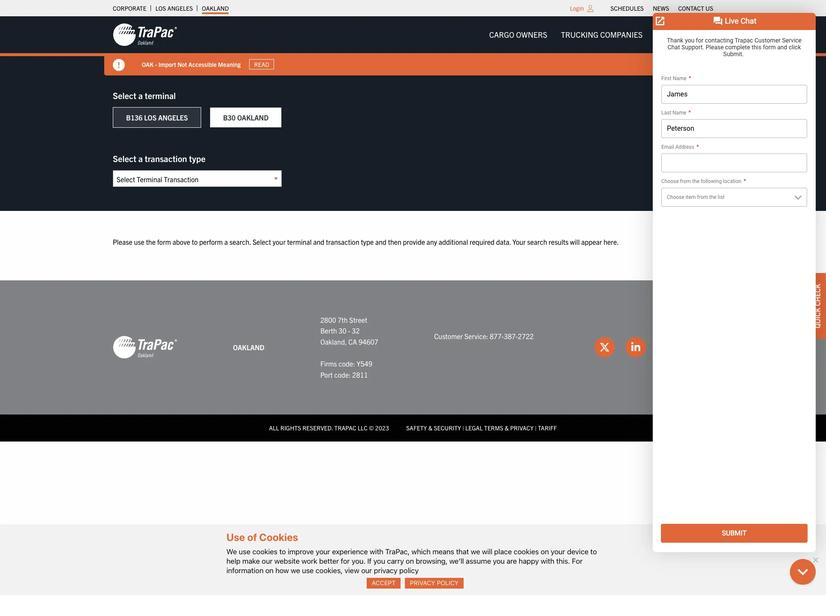 Task type: describe. For each thing, give the bounding box(es) containing it.
of
[[247, 532, 257, 544]]

1 vertical spatial check
[[813, 284, 822, 306]]

work
[[302, 557, 317, 566]]

are
[[507, 557, 517, 566]]

1 vertical spatial terminal
[[287, 238, 312, 246]]

rights
[[280, 424, 301, 432]]

then
[[388, 238, 401, 246]]

which
[[412, 548, 431, 556]]

0 horizontal spatial we
[[291, 567, 300, 575]]

form
[[157, 238, 171, 246]]

place
[[494, 548, 512, 556]]

oakland link
[[202, 2, 229, 14]]

1 vertical spatial angeles
[[158, 113, 188, 122]]

firms
[[320, 359, 337, 368]]

menu bar inside "banner"
[[482, 26, 720, 43]]

llc
[[358, 424, 368, 432]]

shipping lines
[[656, 30, 713, 39]]

oakland inside "footer"
[[233, 343, 265, 352]]

solid image
[[113, 59, 125, 71]]

owners
[[516, 30, 547, 39]]

2 oakland image from the top
[[113, 336, 177, 360]]

2 | from the left
[[535, 424, 537, 432]]

1 vertical spatial transaction
[[326, 238, 359, 246]]

1 horizontal spatial we
[[471, 548, 480, 556]]

you.
[[352, 557, 366, 566]]

b30
[[223, 113, 236, 122]]

berth
[[320, 327, 337, 335]]

cargo owners link
[[482, 26, 554, 43]]

quick
[[813, 308, 822, 329]]

read
[[254, 60, 270, 68]]

happy
[[519, 557, 539, 566]]

2800
[[320, 316, 336, 324]]

carry
[[387, 557, 404, 566]]

1 horizontal spatial your
[[316, 548, 330, 556]]

above
[[173, 238, 190, 246]]

us
[[706, 4, 713, 12]]

better
[[319, 557, 339, 566]]

a for transaction
[[138, 153, 143, 164]]

tariff link
[[538, 424, 557, 432]]

experience
[[332, 548, 368, 556]]

news
[[653, 4, 669, 12]]

1 & from the left
[[428, 424, 432, 432]]

2 vertical spatial a
[[224, 238, 228, 246]]

check button
[[670, 91, 713, 111]]

provide
[[403, 238, 425, 246]]

safety & security link
[[406, 424, 461, 432]]

privacy policy
[[410, 580, 459, 587]]

the
[[146, 238, 156, 246]]

contact us link
[[678, 2, 713, 14]]

0 vertical spatial code:
[[339, 359, 355, 368]]

safety & security | legal terms & privacy | tariff
[[406, 424, 557, 432]]

import
[[159, 60, 176, 68]]

quick check link
[[809, 273, 826, 339]]

cookies
[[259, 532, 298, 544]]

0 vertical spatial oakland
[[202, 4, 229, 12]]

trucking
[[561, 30, 599, 39]]

oak
[[142, 60, 154, 68]]

customer service: 877-387-2722
[[434, 332, 534, 341]]

1 vertical spatial our
[[361, 567, 372, 575]]

port
[[320, 370, 333, 379]]

0 vertical spatial type
[[189, 153, 206, 164]]

select a transaction type
[[113, 153, 206, 164]]

oak - import not accessible meaning
[[142, 60, 241, 68]]

search.
[[230, 238, 251, 246]]

that
[[456, 548, 469, 556]]

this.
[[556, 557, 570, 566]]

select for select a terminal
[[113, 90, 136, 101]]

tariff
[[538, 424, 557, 432]]

view
[[345, 567, 359, 575]]

footer containing 2800 7th street
[[0, 280, 826, 442]]

2 & from the left
[[505, 424, 509, 432]]

policy
[[437, 580, 459, 587]]

1 and from the left
[[313, 238, 324, 246]]

we
[[227, 548, 237, 556]]

94607
[[359, 338, 378, 346]]

select for select a transaction type
[[113, 153, 136, 164]]

all rights reserved. trapac llc © 2023
[[269, 424, 389, 432]]

policy
[[399, 567, 419, 575]]

©
[[369, 424, 374, 432]]

accessible
[[189, 60, 217, 68]]

2 cookies from the left
[[514, 548, 539, 556]]

please use the form above to perform a search. select your terminal and transaction type and then provide any additional required data. your search results will appear here.
[[113, 238, 619, 246]]

trapac
[[334, 424, 356, 432]]

use
[[227, 532, 245, 544]]

data.
[[496, 238, 511, 246]]

select a terminal
[[113, 90, 176, 101]]

please
[[113, 238, 132, 246]]

0 vertical spatial angeles
[[167, 4, 193, 12]]

trucking companies link
[[554, 26, 650, 43]]

companies
[[600, 30, 643, 39]]

1 vertical spatial los
[[144, 113, 157, 122]]

ca
[[348, 338, 357, 346]]

privacy
[[374, 567, 398, 575]]

shipping
[[656, 30, 691, 39]]

privacy policy link
[[405, 578, 464, 589]]

a for terminal
[[138, 90, 143, 101]]

news link
[[653, 2, 669, 14]]

0 vertical spatial with
[[370, 548, 383, 556]]

service:
[[464, 332, 488, 341]]



Task type: locate. For each thing, give the bounding box(es) containing it.
0 vertical spatial check
[[676, 96, 700, 105]]

2 horizontal spatial to
[[591, 548, 597, 556]]

on left how
[[265, 567, 274, 575]]

0 horizontal spatial |
[[462, 424, 464, 432]]

0 horizontal spatial you
[[373, 557, 385, 566]]

0 vertical spatial use
[[134, 238, 144, 246]]

b30 oakland
[[223, 113, 269, 122]]

a up 'b136'
[[138, 90, 143, 101]]

cargo
[[489, 30, 514, 39]]

will right results
[[570, 238, 580, 246]]

accept link
[[367, 578, 401, 589]]

to up the website
[[279, 548, 286, 556]]

2 horizontal spatial use
[[302, 567, 314, 575]]

your
[[273, 238, 286, 246], [316, 548, 330, 556], [551, 548, 565, 556]]

0 vertical spatial will
[[570, 238, 580, 246]]

- right 30
[[348, 327, 350, 335]]

use of cookies we use cookies to improve your experience with trapac, which means that we will place cookies on your device to help make our website work better for you. if you carry on browsing, we'll assume you are happy with this. for information on how we use cookies, view our privacy policy
[[227, 532, 597, 575]]

our right the make
[[262, 557, 273, 566]]

shipping lines link
[[650, 26, 720, 43]]

2 vertical spatial select
[[253, 238, 271, 246]]

los right 'b136'
[[144, 113, 157, 122]]

select up 'b136'
[[113, 90, 136, 101]]

b136 los angeles
[[126, 113, 188, 122]]

cookies,
[[316, 567, 343, 575]]

information
[[227, 567, 264, 575]]

no image
[[811, 556, 820, 564]]

your up better
[[316, 548, 330, 556]]

solid image
[[700, 97, 707, 104]]

1 vertical spatial on
[[406, 557, 414, 566]]

banner containing cargo owners
[[0, 16, 826, 76]]

cargo owners
[[489, 30, 547, 39]]

to right above
[[192, 238, 198, 246]]

30
[[339, 327, 346, 335]]

menu bar
[[606, 2, 718, 14], [482, 26, 720, 43]]

& right safety
[[428, 424, 432, 432]]

street
[[349, 316, 367, 324]]

1 vertical spatial privacy
[[410, 580, 435, 587]]

how
[[275, 567, 289, 575]]

1 horizontal spatial check
[[813, 284, 822, 306]]

lines
[[693, 30, 713, 39]]

los angeles
[[155, 4, 193, 12]]

customer
[[434, 332, 463, 341]]

legal
[[465, 424, 483, 432]]

accept
[[372, 580, 396, 587]]

trucking companies
[[561, 30, 643, 39]]

your
[[513, 238, 526, 246]]

0 horizontal spatial to
[[192, 238, 198, 246]]

0 horizontal spatial on
[[265, 567, 274, 575]]

0 horizontal spatial transaction
[[145, 153, 187, 164]]

1 horizontal spatial our
[[361, 567, 372, 575]]

0 horizontal spatial privacy
[[410, 580, 435, 587]]

los right the corporate link
[[155, 4, 166, 12]]

terms
[[484, 424, 503, 432]]

1 horizontal spatial -
[[348, 327, 350, 335]]

corporate
[[113, 4, 146, 12]]

oakland image
[[113, 23, 177, 47], [113, 336, 177, 360]]

2 vertical spatial on
[[265, 567, 274, 575]]

your right search.
[[273, 238, 286, 246]]

0 vertical spatial a
[[138, 90, 143, 101]]

reserved.
[[303, 424, 333, 432]]

will inside use of cookies we use cookies to improve your experience with trapac, which means that we will place cookies on your device to help make our website work better for you. if you carry on browsing, we'll assume you are happy with this. for information on how we use cookies, view our privacy policy
[[482, 548, 492, 556]]

1 horizontal spatial terminal
[[287, 238, 312, 246]]

0 horizontal spatial terminal
[[145, 90, 176, 101]]

your up this.
[[551, 548, 565, 556]]

1 vertical spatial we
[[291, 567, 300, 575]]

1 horizontal spatial on
[[406, 557, 414, 566]]

menu bar down light icon
[[482, 26, 720, 43]]

1 horizontal spatial use
[[239, 548, 251, 556]]

code: up 2811 at the bottom
[[339, 359, 355, 368]]

use up the make
[[239, 548, 251, 556]]

1 vertical spatial a
[[138, 153, 143, 164]]

we'll
[[449, 557, 464, 566]]

terminal
[[145, 90, 176, 101], [287, 238, 312, 246]]

will up assume
[[482, 548, 492, 556]]

any
[[427, 238, 437, 246]]

use down work
[[302, 567, 314, 575]]

2722
[[518, 332, 534, 341]]

- inside "banner"
[[155, 60, 157, 68]]

login link
[[570, 4, 584, 12]]

32
[[352, 327, 360, 335]]

1 horizontal spatial will
[[570, 238, 580, 246]]

0 vertical spatial our
[[262, 557, 273, 566]]

legal terms & privacy link
[[465, 424, 534, 432]]

privacy left the tariff
[[510, 424, 534, 432]]

you right if
[[373, 557, 385, 566]]

0 horizontal spatial our
[[262, 557, 273, 566]]

0 horizontal spatial with
[[370, 548, 383, 556]]

1 horizontal spatial cookies
[[514, 548, 539, 556]]

will
[[570, 238, 580, 246], [482, 548, 492, 556]]

privacy down policy
[[410, 580, 435, 587]]

- right oak
[[155, 60, 157, 68]]

0 vertical spatial on
[[541, 548, 549, 556]]

los angeles link
[[155, 2, 193, 14]]

for
[[341, 557, 350, 566]]

0 horizontal spatial -
[[155, 60, 157, 68]]

0 horizontal spatial type
[[189, 153, 206, 164]]

0 vertical spatial we
[[471, 548, 480, 556]]

0 horizontal spatial &
[[428, 424, 432, 432]]

privacy
[[510, 424, 534, 432], [410, 580, 435, 587]]

to right the "device"
[[591, 548, 597, 556]]

type
[[189, 153, 206, 164], [361, 238, 374, 246]]

1 horizontal spatial with
[[541, 557, 554, 566]]

2 horizontal spatial your
[[551, 548, 565, 556]]

2023
[[375, 424, 389, 432]]

device
[[567, 548, 589, 556]]

2 you from the left
[[493, 557, 505, 566]]

1 horizontal spatial to
[[279, 548, 286, 556]]

0 horizontal spatial cookies
[[252, 548, 278, 556]]

angeles
[[167, 4, 193, 12], [158, 113, 188, 122]]

light image
[[588, 5, 594, 12]]

2800 7th street berth 30 - 32 oakland, ca 94607
[[320, 316, 378, 346]]

firms code:  y549 port code:  2811
[[320, 359, 372, 379]]

select down 'b136'
[[113, 153, 136, 164]]

1 cookies from the left
[[252, 548, 278, 556]]

0 vertical spatial privacy
[[510, 424, 534, 432]]

meaning
[[218, 60, 241, 68]]

we up assume
[[471, 548, 480, 556]]

0 horizontal spatial use
[[134, 238, 144, 246]]

1 horizontal spatial and
[[375, 238, 387, 246]]

oakland,
[[320, 338, 347, 346]]

we down the website
[[291, 567, 300, 575]]

cookies up the make
[[252, 548, 278, 556]]

on up policy
[[406, 557, 414, 566]]

0 horizontal spatial your
[[273, 238, 286, 246]]

|
[[462, 424, 464, 432], [535, 424, 537, 432]]

additional
[[439, 238, 468, 246]]

here.
[[604, 238, 619, 246]]

banner
[[0, 16, 826, 76]]

read link
[[249, 59, 275, 70]]

privacy inside "footer"
[[510, 424, 534, 432]]

select right search.
[[253, 238, 271, 246]]

footer
[[0, 280, 826, 442]]

0 vertical spatial transaction
[[145, 153, 187, 164]]

help
[[227, 557, 241, 566]]

use left the
[[134, 238, 144, 246]]

on
[[541, 548, 549, 556], [406, 557, 414, 566], [265, 567, 274, 575]]

1 horizontal spatial privacy
[[510, 424, 534, 432]]

2 vertical spatial use
[[302, 567, 314, 575]]

1 vertical spatial menu bar
[[482, 26, 720, 43]]

perform
[[199, 238, 223, 246]]

means
[[433, 548, 454, 556]]

schedules link
[[611, 2, 644, 14]]

1 vertical spatial oakland image
[[113, 336, 177, 360]]

transaction
[[145, 153, 187, 164], [326, 238, 359, 246]]

1 horizontal spatial transaction
[[326, 238, 359, 246]]

login
[[570, 4, 584, 12]]

1 horizontal spatial &
[[505, 424, 509, 432]]

menu bar containing cargo owners
[[482, 26, 720, 43]]

1 vertical spatial code:
[[334, 370, 351, 379]]

results
[[549, 238, 569, 246]]

1 vertical spatial -
[[348, 327, 350, 335]]

you down place in the right of the page
[[493, 557, 505, 566]]

0 horizontal spatial and
[[313, 238, 324, 246]]

with up if
[[370, 548, 383, 556]]

2 vertical spatial oakland
[[233, 343, 265, 352]]

menu bar up shipping
[[606, 2, 718, 14]]

1 horizontal spatial |
[[535, 424, 537, 432]]

1 vertical spatial select
[[113, 153, 136, 164]]

y549
[[357, 359, 372, 368]]

| left the tariff
[[535, 424, 537, 432]]

improve
[[288, 548, 314, 556]]

1 vertical spatial will
[[482, 548, 492, 556]]

angeles left oakland link
[[167, 4, 193, 12]]

0 vertical spatial -
[[155, 60, 157, 68]]

browsing,
[[416, 557, 448, 566]]

2 horizontal spatial on
[[541, 548, 549, 556]]

check inside button
[[676, 96, 700, 105]]

1 vertical spatial oakland
[[237, 113, 269, 122]]

search
[[527, 238, 547, 246]]

0 horizontal spatial will
[[482, 548, 492, 556]]

a down 'b136'
[[138, 153, 143, 164]]

cookies up happy
[[514, 548, 539, 556]]

1 horizontal spatial you
[[493, 557, 505, 566]]

a left search.
[[224, 238, 228, 246]]

security
[[434, 424, 461, 432]]

0 vertical spatial menu bar
[[606, 2, 718, 14]]

1 vertical spatial use
[[239, 548, 251, 556]]

& right terms
[[505, 424, 509, 432]]

code: right port
[[334, 370, 351, 379]]

1 you from the left
[[373, 557, 385, 566]]

0 vertical spatial los
[[155, 4, 166, 12]]

0 horizontal spatial check
[[676, 96, 700, 105]]

menu bar containing schedules
[[606, 2, 718, 14]]

| left legal
[[462, 424, 464, 432]]

2 and from the left
[[375, 238, 387, 246]]

on left the "device"
[[541, 548, 549, 556]]

assume
[[466, 557, 491, 566]]

our down if
[[361, 567, 372, 575]]

appear
[[581, 238, 602, 246]]

angeles down select a terminal at the top
[[158, 113, 188, 122]]

0 vertical spatial terminal
[[145, 90, 176, 101]]

1 oakland image from the top
[[113, 23, 177, 47]]

387-
[[504, 332, 518, 341]]

1 vertical spatial with
[[541, 557, 554, 566]]

1 horizontal spatial type
[[361, 238, 374, 246]]

for
[[572, 557, 583, 566]]

1 | from the left
[[462, 424, 464, 432]]

make
[[242, 557, 260, 566]]

- inside 2800 7th street berth 30 - 32 oakland, ca 94607
[[348, 327, 350, 335]]

if
[[367, 557, 372, 566]]

0 vertical spatial oakland image
[[113, 23, 177, 47]]

0 vertical spatial select
[[113, 90, 136, 101]]

7th
[[338, 316, 348, 324]]

corporate link
[[113, 2, 146, 14]]

all
[[269, 424, 279, 432]]

1 vertical spatial type
[[361, 238, 374, 246]]

select
[[113, 90, 136, 101], [113, 153, 136, 164], [253, 238, 271, 246]]

with left this.
[[541, 557, 554, 566]]



Task type: vqa. For each thing, say whether or not it's contained in the screenshot.
number(s)
no



